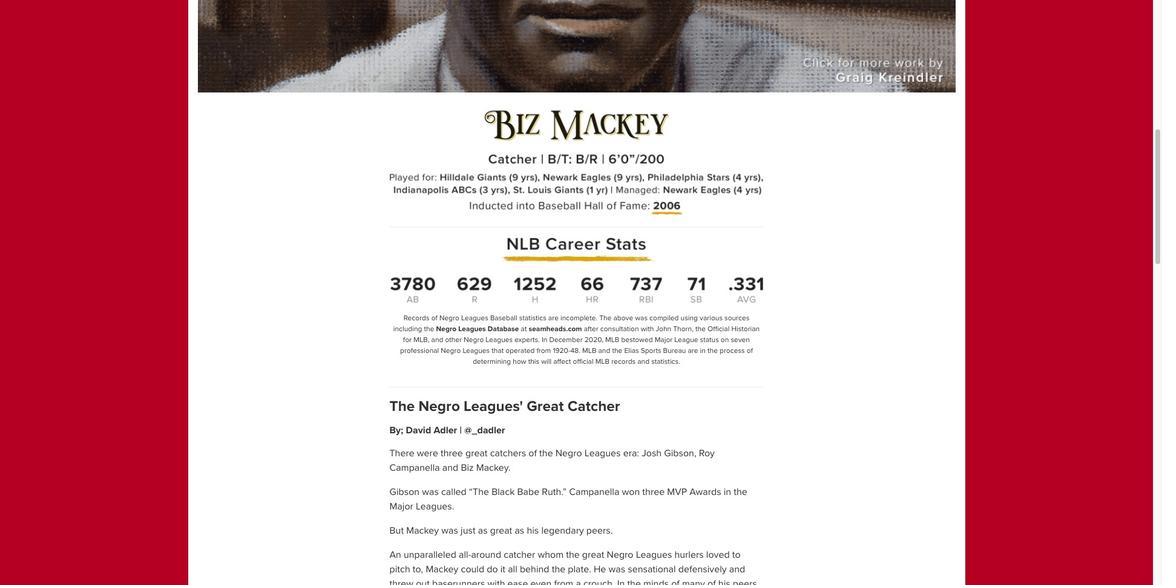 Task type: describe. For each thing, give the bounding box(es) containing it.
ruth."
[[542, 487, 567, 499]]

1 as from the left
[[478, 526, 488, 538]]

status
[[700, 336, 719, 345]]

could
[[461, 564, 484, 576]]

whom
[[538, 550, 564, 562]]

but mackey was just as great as his legendary peers.
[[390, 526, 613, 538]]

the down sensational
[[627, 579, 641, 586]]

above
[[614, 314, 633, 323]]

peers.
[[587, 526, 613, 538]]

experts.
[[515, 336, 540, 345]]

sensational
[[628, 564, 676, 576]]

josh
[[642, 448, 662, 460]]

of inside there were three great catchers of the negro leagues era: josh gibson, roy campanella and biz mackey.
[[529, 448, 537, 460]]

after consultation with john thorn, the official historian for mlb, and other negro leagues experts. in december 2020, mlb bestowed major league status on seven professional negro leagues that operated from 1920-48. mlb and the elias sports bureau are in the process of determining how this will affect official mlb records and statistics.
[[400, 325, 760, 367]]

process
[[720, 347, 745, 356]]

even
[[531, 579, 552, 586]]

the up the records at bottom
[[612, 347, 623, 356]]

three inside gibson was called "the black babe ruth." campanella won three mvp awards in the major leagues.
[[642, 487, 665, 499]]

leagues inside there were three great catchers of the negro leagues era: josh gibson, roy campanella and biz mackey.
[[585, 448, 621, 460]]

great inside there were three great catchers of the negro leagues era: josh gibson, roy campanella and biz mackey.
[[465, 448, 488, 460]]

using
[[681, 314, 698, 323]]

records
[[612, 358, 636, 367]]

catchers
[[490, 448, 526, 460]]

|
[[460, 425, 462, 437]]

for
[[403, 336, 412, 345]]

are inside after consultation with john thorn, the official historian for mlb, and other negro leagues experts. in december 2020, mlb bestowed major league status on seven professional negro leagues that operated from 1920-48. mlb and the elias sports bureau are in the process of determining how this will affect official mlb records and statistics.
[[688, 347, 698, 356]]

sources
[[725, 314, 750, 323]]

consultation
[[600, 325, 639, 334]]

this
[[528, 358, 539, 367]]

in inside an unparalleled all-around catcher whom the great negro leagues hurlers loved to pitch to, mackey could do it all behind the plate. he was sensational defensively and threw out baserunners with ease even from a crouch. in the minds of many of his peer
[[617, 579, 625, 586]]

"the
[[469, 487, 489, 499]]

called
[[441, 487, 467, 499]]

league
[[675, 336, 698, 345]]

1 vertical spatial the
[[390, 398, 415, 416]]

and right mlb,
[[431, 336, 443, 345]]

and inside there were three great catchers of the negro leagues era: josh gibson, roy campanella and biz mackey.
[[442, 463, 458, 475]]

leagues up other
[[458, 325, 486, 334]]

hurlers
[[675, 550, 704, 562]]

was inside gibson was called "the black babe ruth." campanella won three mvp awards in the major leagues.
[[422, 487, 439, 499]]

48.
[[571, 347, 581, 356]]

he
[[594, 564, 606, 576]]

by; david adler | @_dadler
[[390, 425, 505, 437]]

of down the defensively
[[708, 579, 716, 586]]

all-
[[459, 550, 471, 562]]

his inside an unparalleled all-around catcher whom the great negro leagues hurlers loved to pitch to, mackey could do it all behind the plate. he was sensational defensively and threw out baserunners with ease even from a crouch. in the minds of many of his peer
[[718, 579, 731, 586]]

the inside the records of negro leagues baseball statistics are incomplete. the above was compiled using various sources including the
[[424, 325, 434, 334]]

defensively
[[678, 564, 727, 576]]

december
[[549, 336, 583, 345]]

ease
[[508, 579, 528, 586]]

after
[[584, 325, 598, 334]]

records
[[404, 314, 430, 323]]

catcher
[[568, 398, 620, 416]]

@_dadler
[[464, 425, 505, 437]]

many
[[682, 579, 705, 586]]

crouch.
[[584, 579, 615, 586]]

0 vertical spatial his
[[527, 526, 539, 538]]

david
[[406, 425, 431, 437]]

great
[[527, 398, 564, 416]]

statistics.
[[651, 358, 680, 367]]

biz
[[461, 463, 474, 475]]

0 vertical spatial mackey
[[406, 526, 439, 538]]

in inside gibson was called "the black babe ruth." campanella won three mvp awards in the major leagues.
[[724, 487, 731, 499]]

the up status
[[696, 325, 706, 334]]

black
[[492, 487, 515, 499]]

seamheads.com link
[[529, 325, 582, 334]]

loved
[[706, 550, 730, 562]]

of inside after consultation with john thorn, the official historian for mlb, and other negro leagues experts. in december 2020, mlb bestowed major league status on seven professional negro leagues that operated from 1920-48. mlb and the elias sports bureau are in the process of determining how this will affect official mlb records and statistics.
[[747, 347, 753, 356]]

thorn,
[[673, 325, 694, 334]]

was inside an unparalleled all-around catcher whom the great negro leagues hurlers loved to pitch to, mackey could do it all behind the plate. he was sensational defensively and threw out baserunners with ease even from a crouch. in the minds of many of his peer
[[609, 564, 625, 576]]

1 vertical spatial mlb
[[582, 347, 597, 356]]

affect
[[553, 358, 571, 367]]

mlb,
[[414, 336, 429, 345]]

pitch
[[390, 564, 410, 576]]

babe
[[517, 487, 539, 499]]

compiled
[[650, 314, 679, 323]]

official
[[573, 358, 594, 367]]

@_dadler link
[[464, 425, 505, 437]]

and down sports
[[638, 358, 650, 367]]

plate.
[[568, 564, 591, 576]]

was inside the records of negro leagues baseball statistics are incomplete. the above was compiled using various sources including the
[[635, 314, 648, 323]]

2020,
[[585, 336, 604, 345]]

and down 2020,
[[598, 347, 610, 356]]

legendary
[[541, 526, 584, 538]]

will
[[541, 358, 552, 367]]

2 as from the left
[[515, 526, 524, 538]]

elias
[[624, 347, 639, 356]]

adler
[[434, 425, 457, 437]]

seven
[[731, 336, 750, 345]]

operated
[[506, 347, 535, 356]]

leagues up determining
[[463, 347, 490, 356]]

0 vertical spatial mlb
[[605, 336, 620, 345]]

other
[[445, 336, 462, 345]]

mackey.
[[476, 463, 511, 475]]

leagues inside an unparalleled all-around catcher whom the great negro leagues hurlers loved to pitch to, mackey could do it all behind the plate. he was sensational defensively and threw out baserunners with ease even from a crouch. in the minds of many of his peer
[[636, 550, 672, 562]]

there
[[390, 448, 415, 460]]

mvp
[[667, 487, 687, 499]]

campanella inside gibson was called "the black babe ruth." campanella won three mvp awards in the major leagues.
[[569, 487, 620, 499]]

major inside after consultation with john thorn, the official historian for mlb, and other negro leagues experts. in december 2020, mlb bestowed major league status on seven professional negro leagues that operated from 1920-48. mlb and the elias sports bureau are in the process of determining how this will affect official mlb records and statistics.
[[655, 336, 673, 345]]

leagues inside the records of negro leagues baseball statistics are incomplete. the above was compiled using various sources including the
[[461, 314, 488, 323]]

to,
[[413, 564, 423, 576]]

minds
[[644, 579, 669, 586]]

an
[[390, 550, 401, 562]]



Task type: locate. For each thing, give the bounding box(es) containing it.
and down to
[[729, 564, 745, 576]]

the inside the records of negro leagues baseball statistics are incomplete. the above was compiled using various sources including the
[[599, 314, 612, 323]]

negro inside there were three great catchers of the negro leagues era: josh gibson, roy campanella and biz mackey.
[[556, 448, 582, 460]]

the down status
[[708, 347, 718, 356]]

in down seamheads.com link
[[542, 336, 548, 345]]

the up by;
[[390, 398, 415, 416]]

roy
[[699, 448, 715, 460]]

1920-
[[553, 347, 571, 356]]

1 vertical spatial with
[[488, 579, 505, 586]]

from
[[537, 347, 551, 356], [554, 579, 573, 586]]

1 horizontal spatial from
[[554, 579, 573, 586]]

1 vertical spatial major
[[390, 501, 413, 514]]

records of negro leagues baseball statistics are incomplete. the above was compiled using various sources including the
[[393, 314, 750, 334]]

official
[[708, 325, 730, 334]]

catcher
[[504, 550, 535, 562]]

0 horizontal spatial are
[[548, 314, 559, 323]]

0 vertical spatial with
[[641, 325, 654, 334]]

1 horizontal spatial as
[[515, 526, 524, 538]]

there were three great catchers of the negro leagues era: josh gibson, roy campanella and biz mackey.
[[390, 448, 715, 475]]

major down gibson
[[390, 501, 413, 514]]

with up the bestowed
[[641, 325, 654, 334]]

mlb
[[605, 336, 620, 345], [582, 347, 597, 356], [595, 358, 610, 367]]

out
[[416, 579, 430, 586]]

and inside an unparalleled all-around catcher whom the great negro leagues hurlers loved to pitch to, mackey could do it all behind the plate. he was sensational defensively and threw out baserunners with ease even from a crouch. in the minds of many of his peer
[[729, 564, 745, 576]]

1 horizontal spatial three
[[642, 487, 665, 499]]

the inside gibson was called "the black babe ruth." campanella won three mvp awards in the major leagues.
[[734, 487, 747, 499]]

1 vertical spatial three
[[642, 487, 665, 499]]

0 vertical spatial in
[[700, 347, 706, 356]]

1 horizontal spatial in
[[724, 487, 731, 499]]

1 horizontal spatial major
[[655, 336, 673, 345]]

and left biz on the left bottom
[[442, 463, 458, 475]]

how
[[513, 358, 526, 367]]

the inside there were three great catchers of the negro leagues era: josh gibson, roy campanella and biz mackey.
[[539, 448, 553, 460]]

0 horizontal spatial major
[[390, 501, 413, 514]]

1 horizontal spatial his
[[718, 579, 731, 586]]

at
[[521, 325, 527, 334]]

to
[[732, 550, 741, 562]]

his down the defensively
[[718, 579, 731, 586]]

of right catchers
[[529, 448, 537, 460]]

with inside an unparalleled all-around catcher whom the great negro leagues hurlers loved to pitch to, mackey could do it all behind the plate. he was sensational defensively and threw out baserunners with ease even from a crouch. in the minds of many of his peer
[[488, 579, 505, 586]]

0 horizontal spatial three
[[441, 448, 463, 460]]

0 horizontal spatial great
[[465, 448, 488, 460]]

bureau
[[663, 347, 686, 356]]

an unparalleled all-around catcher whom the great negro leagues hurlers loved to pitch to, mackey could do it all behind the plate. he was sensational defensively and threw out baserunners with ease even from a crouch. in the minds of many of his peer
[[390, 550, 759, 586]]

are up seamheads.com
[[548, 314, 559, 323]]

mlb right official
[[595, 358, 610, 367]]

historian
[[732, 325, 760, 334]]

2 vertical spatial mlb
[[595, 358, 610, 367]]

from left a
[[554, 579, 573, 586]]

mackey down unparalleled
[[426, 564, 458, 576]]

leagues up that
[[486, 336, 513, 345]]

0 horizontal spatial his
[[527, 526, 539, 538]]

negro inside an unparalleled all-around catcher whom the great negro leagues hurlers loved to pitch to, mackey could do it all behind the plate. he was sensational defensively and threw out baserunners with ease even from a crouch. in the minds of many of his peer
[[607, 550, 634, 562]]

from inside after consultation with john thorn, the official historian for mlb, and other negro leagues experts. in december 2020, mlb bestowed major league status on seven professional negro leagues that operated from 1920-48. mlb and the elias sports bureau are in the process of determining how this will affect official mlb records and statistics.
[[537, 347, 551, 356]]

0 horizontal spatial in
[[700, 347, 706, 356]]

0 horizontal spatial campanella
[[390, 463, 440, 475]]

negro inside the records of negro leagues baseball statistics are incomplete. the above was compiled using various sources including the
[[439, 314, 459, 323]]

negro
[[439, 314, 459, 323], [436, 325, 457, 334], [464, 336, 484, 345], [441, 347, 461, 356], [419, 398, 460, 416], [556, 448, 582, 460], [607, 550, 634, 562]]

gibson,
[[664, 448, 697, 460]]

1 vertical spatial campanella
[[569, 487, 620, 499]]

0 horizontal spatial as
[[478, 526, 488, 538]]

leagues up negro leagues database link
[[461, 314, 488, 323]]

of inside the records of negro leagues baseball statistics are incomplete. the above was compiled using various sources including the
[[431, 314, 438, 323]]

mackey up unparalleled
[[406, 526, 439, 538]]

campanella inside there were three great catchers of the negro leagues era: josh gibson, roy campanella and biz mackey.
[[390, 463, 440, 475]]

determining
[[473, 358, 511, 367]]

was
[[635, 314, 648, 323], [422, 487, 439, 499], [441, 526, 458, 538], [609, 564, 625, 576]]

three right won
[[642, 487, 665, 499]]

just
[[461, 526, 476, 538]]

with inside after consultation with john thorn, the official historian for mlb, and other negro leagues experts. in december 2020, mlb bestowed major league status on seven professional negro leagues that operated from 1920-48. mlb and the elias sports bureau are in the process of determining how this will affect official mlb records and statistics.
[[641, 325, 654, 334]]

great up "around"
[[490, 526, 512, 538]]

in right 'awards'
[[724, 487, 731, 499]]

leagues.
[[416, 501, 454, 514]]

in down status
[[700, 347, 706, 356]]

0 vertical spatial three
[[441, 448, 463, 460]]

1 vertical spatial his
[[718, 579, 731, 586]]

1 horizontal spatial with
[[641, 325, 654, 334]]

the up consultation
[[599, 314, 612, 323]]

were
[[417, 448, 438, 460]]

1 vertical spatial mackey
[[426, 564, 458, 576]]

0 vertical spatial campanella
[[390, 463, 440, 475]]

0 horizontal spatial from
[[537, 347, 551, 356]]

statistics
[[519, 314, 547, 323]]

the right 'awards'
[[734, 487, 747, 499]]

of left many
[[671, 579, 680, 586]]

1 horizontal spatial great
[[490, 526, 512, 538]]

from up will
[[537, 347, 551, 356]]

era:
[[623, 448, 639, 460]]

0 horizontal spatial the
[[390, 398, 415, 416]]

1 horizontal spatial are
[[688, 347, 698, 356]]

2 horizontal spatial great
[[582, 550, 604, 562]]

of right the 'records'
[[431, 314, 438, 323]]

0 vertical spatial great
[[465, 448, 488, 460]]

as right just
[[478, 526, 488, 538]]

major inside gibson was called "the black babe ruth." campanella won three mvp awards in the major leagues.
[[390, 501, 413, 514]]

the negro leagues' great catcher
[[390, 398, 620, 416]]

mackey inside an unparalleled all-around catcher whom the great negro leagues hurlers loved to pitch to, mackey could do it all behind the plate. he was sensational defensively and threw out baserunners with ease even from a crouch. in the minds of many of his peer
[[426, 564, 458, 576]]

it
[[500, 564, 506, 576]]

the down whom
[[552, 564, 566, 576]]

three inside there were three great catchers of the negro leagues era: josh gibson, roy campanella and biz mackey.
[[441, 448, 463, 460]]

a
[[576, 579, 581, 586]]

the right catchers
[[539, 448, 553, 460]]

are inside the records of negro leagues baseball statistics are incomplete. the above was compiled using various sources including the
[[548, 314, 559, 323]]

1 vertical spatial from
[[554, 579, 573, 586]]

in
[[542, 336, 548, 345], [617, 579, 625, 586]]

1 horizontal spatial the
[[599, 314, 612, 323]]

his up 'catcher'
[[527, 526, 539, 538]]

around
[[471, 550, 501, 562]]

leagues'
[[464, 398, 523, 416]]

three up biz on the left bottom
[[441, 448, 463, 460]]

leagues left the era:
[[585, 448, 621, 460]]

major
[[655, 336, 673, 345], [390, 501, 413, 514]]

sports
[[641, 347, 661, 356]]

great up he
[[582, 550, 604, 562]]

but
[[390, 526, 404, 538]]

mlb down consultation
[[605, 336, 620, 345]]

great inside an unparalleled all-around catcher whom the great negro leagues hurlers loved to pitch to, mackey could do it all behind the plate. he was sensational defensively and threw out baserunners with ease even from a crouch. in the minds of many of his peer
[[582, 550, 604, 562]]

and
[[431, 336, 443, 345], [598, 347, 610, 356], [638, 358, 650, 367], [442, 463, 458, 475], [729, 564, 745, 576]]

1 horizontal spatial campanella
[[569, 487, 620, 499]]

all
[[508, 564, 517, 576]]

1 vertical spatial are
[[688, 347, 698, 356]]

on
[[721, 336, 729, 345]]

the up "plate."
[[566, 550, 580, 562]]

great up biz on the left bottom
[[465, 448, 488, 460]]

leagues
[[461, 314, 488, 323], [458, 325, 486, 334], [486, 336, 513, 345], [463, 347, 490, 356], [585, 448, 621, 460], [636, 550, 672, 562]]

with
[[641, 325, 654, 334], [488, 579, 505, 586]]

incomplete.
[[561, 314, 598, 323]]

are down 'league'
[[688, 347, 698, 356]]

was right he
[[609, 564, 625, 576]]

of
[[431, 314, 438, 323], [747, 347, 753, 356], [529, 448, 537, 460], [671, 579, 680, 586], [708, 579, 716, 586]]

in inside after consultation with john thorn, the official historian for mlb, and other negro leagues experts. in december 2020, mlb bestowed major league status on seven professional negro leagues that operated from 1920-48. mlb and the elias sports bureau are in the process of determining how this will affect official mlb records and statistics.
[[700, 347, 706, 356]]

unparalleled
[[404, 550, 456, 562]]

professional
[[400, 347, 439, 356]]

bestowed
[[621, 336, 653, 345]]

2 vertical spatial great
[[582, 550, 604, 562]]

0 vertical spatial the
[[599, 314, 612, 323]]

baseball
[[490, 314, 517, 323]]

the up mlb,
[[424, 325, 434, 334]]

negro leagues database link
[[436, 325, 519, 334]]

major down john
[[655, 336, 673, 345]]

0 vertical spatial are
[[548, 314, 559, 323]]

the
[[424, 325, 434, 334], [696, 325, 706, 334], [612, 347, 623, 356], [708, 347, 718, 356], [539, 448, 553, 460], [734, 487, 747, 499], [566, 550, 580, 562], [552, 564, 566, 576], [627, 579, 641, 586]]

negro leagues database at seamheads.com
[[436, 325, 582, 334]]

with down the do
[[488, 579, 505, 586]]

was up leagues.
[[422, 487, 439, 499]]

seamheads.com
[[529, 325, 582, 334]]

gibson was called "the black babe ruth." campanella won three mvp awards in the major leagues.
[[390, 487, 747, 514]]

leagues up sensational
[[636, 550, 672, 562]]

database
[[488, 325, 519, 334]]

in
[[700, 347, 706, 356], [724, 487, 731, 499]]

was left just
[[441, 526, 458, 538]]

0 vertical spatial in
[[542, 336, 548, 345]]

in right crouch.
[[617, 579, 625, 586]]

john
[[656, 325, 671, 334]]

0 vertical spatial major
[[655, 336, 673, 345]]

of down seven
[[747, 347, 753, 356]]

as
[[478, 526, 488, 538], [515, 526, 524, 538]]

was right above
[[635, 314, 648, 323]]

campanella down there
[[390, 463, 440, 475]]

baserunners
[[432, 579, 485, 586]]

1 horizontal spatial in
[[617, 579, 625, 586]]

do
[[487, 564, 498, 576]]

as up 'catcher'
[[515, 526, 524, 538]]

campanella
[[390, 463, 440, 475], [569, 487, 620, 499]]

from inside an unparalleled all-around catcher whom the great negro leagues hurlers loved to pitch to, mackey could do it all behind the plate. he was sensational defensively and threw out baserunners with ease even from a crouch. in the minds of many of his peer
[[554, 579, 573, 586]]

0 vertical spatial from
[[537, 347, 551, 356]]

three
[[441, 448, 463, 460], [642, 487, 665, 499]]

1 vertical spatial great
[[490, 526, 512, 538]]

campanella left won
[[569, 487, 620, 499]]

in inside after consultation with john thorn, the official historian for mlb, and other negro leagues experts. in december 2020, mlb bestowed major league status on seven professional negro leagues that operated from 1920-48. mlb and the elias sports bureau are in the process of determining how this will affect official mlb records and statistics.
[[542, 336, 548, 345]]

mlb down 2020,
[[582, 347, 597, 356]]

0 horizontal spatial with
[[488, 579, 505, 586]]

1 vertical spatial in
[[617, 579, 625, 586]]

1 vertical spatial in
[[724, 487, 731, 499]]

by;
[[390, 425, 403, 437]]

0 horizontal spatial in
[[542, 336, 548, 345]]



Task type: vqa. For each thing, say whether or not it's contained in the screenshot.
Settings
no



